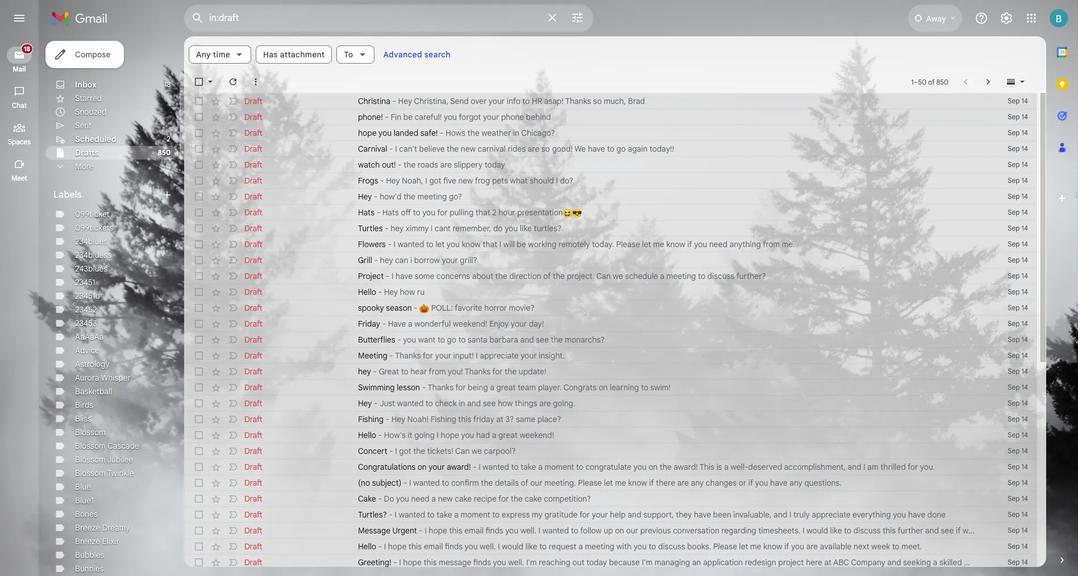 Task type: describe. For each thing, give the bounding box(es) containing it.
11 row from the top
[[184, 252, 1038, 268]]

the down can't
[[404, 160, 416, 170]]

14 for carnival - i can't believe the new carnival rides are so good! we have to go again today!!
[[1022, 144, 1028, 153]]

working
[[528, 239, 557, 250]]

this up week
[[883, 526, 896, 536]]

regarding
[[722, 526, 757, 536]]

to down recipe
[[492, 510, 500, 520]]

chat
[[12, 101, 27, 110]]

your left "info"
[[489, 96, 505, 106]]

1 vertical spatial great
[[499, 430, 518, 441]]

the right about
[[496, 271, 507, 281]]

14 for hello - i hope this email finds you well. i would like to request a meeting with you to discuss books. please let me know if you are available next week to meet.
[[1022, 542, 1028, 551]]

i for can
[[411, 255, 412, 266]]

have up further
[[909, 510, 926, 520]]

1 i'm from the left
[[526, 558, 537, 568]]

draft for phone! - fin be careful! you forgot your phone behind
[[244, 112, 262, 122]]

sep for hello - how's it going i hope you had a great weekend!
[[1008, 431, 1020, 439]]

0 horizontal spatial from
[[429, 367, 446, 377]]

1 vertical spatial can
[[455, 446, 470, 457]]

sep 14 for concert - i got the tickets! can we carpool?
[[1008, 447, 1028, 455]]

draft for hey - just wanted to check in and see how things are going.
[[244, 399, 262, 409]]

blossom for blossom link
[[75, 428, 106, 438]]

search
[[424, 49, 451, 60]]

0 vertical spatial that
[[476, 208, 490, 218]]

to right contractor
[[1051, 558, 1058, 568]]

to button
[[337, 45, 374, 64]]

14 for turtles? - i wanted to take a moment to express my gratitude for your help and support, they have been invaluable, and i truly appreciate everything you have done
[[1022, 511, 1028, 519]]

sep for swimming lesson - thanks for being a great team player. congrats on learning to swim!
[[1008, 383, 1020, 392]]

to up the borrow at the left top of page
[[426, 239, 434, 250]]

if up the skilled
[[956, 526, 961, 536]]

movie?
[[509, 303, 535, 313]]

careful!
[[415, 112, 442, 122]]

this down urgent
[[409, 542, 422, 552]]

i left am
[[864, 462, 866, 472]]

a up out
[[579, 542, 583, 552]]

spaces heading
[[0, 138, 39, 147]]

thanks up being
[[465, 367, 491, 377]]

the up swimming lesson - thanks for being a great team player. congrats on learning to swim!
[[505, 367, 517, 377]]

a right do
[[432, 494, 436, 504]]

turtles - hey ximmy i cant remember, do you like turtles?
[[358, 223, 562, 234]]

player.
[[538, 383, 562, 393]]

sep for meeting - thanks for your input! i appreciate your insight.
[[1008, 351, 1020, 360]]

30 row from the top
[[184, 555, 1079, 571]]

1 fishing from the left
[[358, 414, 384, 425]]

sep 14 for grill - hey can i borrow your grill?
[[1008, 256, 1028, 264]]

let down regarding
[[739, 542, 748, 552]]

are up five on the left of the page
[[440, 160, 452, 170]]

sep 14 for phone! - fin be careful! you forgot your phone behind
[[1008, 113, 1028, 121]]

14 for butterflies - you want to go to santa barbara and see the monarchs?
[[1022, 335, 1028, 344]]

a up the my
[[538, 462, 543, 472]]

0 horizontal spatial appreciate
[[480, 351, 519, 361]]

poll:
[[431, 303, 453, 313]]

i down the my
[[539, 526, 541, 536]]

25 row from the top
[[184, 475, 1038, 491]]

0 vertical spatial we
[[613, 271, 623, 281]]

asap!
[[544, 96, 564, 106]]

forgot
[[459, 112, 481, 122]]

14 for congratulations on your award! - i wanted to take a moment to congratulate you on the award! this is a well-deserved accomplishment, and i am thrilled for you.
[[1022, 463, 1028, 471]]

truly
[[794, 510, 810, 520]]

1 vertical spatial new
[[458, 176, 473, 186]]

to right off on the top of the page
[[413, 208, 421, 218]]

16 row from the top
[[184, 332, 1038, 348]]

an
[[692, 558, 701, 568]]

29 row from the top
[[184, 539, 1038, 555]]

0 vertical spatial take
[[521, 462, 536, 472]]

i right subject) at the left bottom
[[409, 478, 411, 488]]

28 row from the top
[[184, 523, 1067, 539]]

hey for hey noah, i got five new frog pets what should i do?
[[386, 176, 400, 186]]

sep for hey - great to hear from you! thanks for the update!
[[1008, 367, 1020, 376]]

- for hey how ru
[[378, 287, 382, 297]]

any time button
[[189, 45, 251, 64]]

abc
[[834, 558, 850, 568]]

subject)
[[372, 478, 402, 488]]

has attachment
[[263, 49, 325, 60]]

for down details
[[499, 494, 509, 504]]

1 horizontal spatial today
[[587, 558, 607, 568]]

0 horizontal spatial meeting
[[418, 192, 447, 202]]

5 sep from the top
[[1008, 160, 1020, 169]]

1 horizontal spatial appreciate
[[812, 510, 851, 520]]

this left the message
[[424, 558, 437, 568]]

0 vertical spatial moment
[[545, 462, 574, 472]]

settings image
[[1000, 11, 1014, 25]]

0 vertical spatial of
[[929, 78, 935, 86]]

1 vertical spatial help
[[1060, 558, 1076, 568]]

frogs - hey noah, i got five new frog pets what should i do?
[[358, 176, 573, 186]]

on left learning
[[599, 383, 608, 393]]

any
[[196, 49, 211, 60]]

1 horizontal spatial meeting
[[585, 542, 615, 552]]

a right have at the bottom of page
[[408, 319, 413, 329]]

same
[[516, 414, 536, 425]]

your up hey - great to hear from you! thanks for the update! at bottom
[[435, 351, 451, 361]]

sep 14 for cake - do you need a new cake recipe for the cake competition?
[[1008, 495, 1028, 503]]

- for just wanted to check in and see how things are going.
[[374, 399, 378, 409]]

grill?
[[460, 255, 478, 266]]

aurora whisper
[[75, 373, 131, 383]]

9 sep from the top
[[1008, 224, 1020, 233]]

deserved
[[749, 462, 782, 472]]

sep for friday - have a wonderful weekend! enjoy your day!
[[1008, 320, 1020, 328]]

23452
[[75, 305, 97, 315]]

of for i have some concerns about the direction of the project. can we schedule a meeting to discuss further?
[[544, 271, 551, 281]]

18 row from the top
[[184, 364, 1038, 380]]

0 horizontal spatial moment
[[461, 510, 490, 520]]

on right up
[[615, 526, 624, 536]]

draft for frogs - hey noah, i got five new frog pets what should i do?
[[244, 176, 262, 186]]

done
[[928, 510, 946, 520]]

concerns
[[437, 271, 470, 281]]

draft for (no subject) - i wanted to confirm the details of our meeting. please let me know if there are any changes or if you have any questions.
[[244, 478, 262, 488]]

2 vertical spatial we
[[963, 526, 973, 536]]

sep for phone! - fin be careful! you forgot your phone behind
[[1008, 113, 1020, 121]]

3 sep 14 from the top
[[1008, 128, 1028, 137]]

i left truly
[[790, 510, 792, 520]]

sep 14 for swimming lesson - thanks for being a great team player. congrats on learning to swim!
[[1008, 383, 1028, 392]]

want
[[418, 335, 436, 345]]

0 vertical spatial great
[[497, 383, 516, 393]]

22 row from the top
[[184, 428, 1038, 443]]

search in mail image
[[188, 8, 208, 28]]

sep 14 for carnival - i can't believe the new carnival rides are so good! we have to go again today!!
[[1008, 144, 1028, 153]]

well. for i'm
[[508, 558, 524, 568]]

14 for fishing - hey noah! fishing this friday at 3? same place?
[[1022, 415, 1028, 424]]

2 horizontal spatial see
[[941, 526, 954, 536]]

0 horizontal spatial 850
[[158, 148, 171, 157]]

draft for greeting! - i hope this message finds you well. i'm reaching out today because i'm managing an application redesign project here at abc company and seeking a skilled ux research contractor to help a
[[244, 558, 262, 568]]

info
[[507, 96, 521, 106]]

2 horizontal spatial meeting
[[667, 271, 696, 281]]

8 draft from the top
[[244, 208, 262, 218]]

0 vertical spatial well.
[[521, 526, 537, 536]]

sep for hello - hey how ru
[[1008, 288, 1020, 296]]

0 horizontal spatial go
[[447, 335, 456, 345]]

cant
[[435, 223, 451, 234]]

23453
[[75, 318, 97, 329]]

i right urgent
[[425, 526, 427, 536]]

express
[[502, 510, 530, 520]]

favorite
[[455, 303, 483, 313]]

hello for hello - i hope this email finds you well. i would like to request a meeting with you to discuss books. please let me know if you are available next week to meet.
[[358, 542, 376, 552]]

should
[[530, 176, 554, 186]]

0 vertical spatial finds
[[486, 526, 504, 536]]

the left project.
[[553, 271, 565, 281]]

- for fin be careful! you forgot your phone behind
[[385, 112, 389, 122]]

- for i wanted to let you know that i will be working remotely today. please let me know if you need anything from me.
[[388, 239, 392, 250]]

0 vertical spatial how
[[400, 287, 415, 297]]

8 row from the top
[[184, 205, 1038, 221]]

0 vertical spatial our
[[531, 478, 543, 488]]

hey down swimming
[[358, 399, 372, 409]]

18 inside 18 link
[[24, 45, 30, 53]]

monarchs?
[[565, 335, 605, 345]]

the up recipe
[[481, 478, 493, 488]]

and up 'timesheets.'
[[774, 510, 788, 520]]

poll: favorite horror movie?
[[429, 303, 535, 313]]

1 horizontal spatial in
[[513, 128, 520, 138]]

labels heading
[[53, 189, 161, 201]]

i right noah, on the top of the page
[[425, 176, 427, 186]]

a right "is"
[[724, 462, 729, 472]]

1 horizontal spatial 18
[[164, 80, 171, 89]]

we
[[575, 144, 586, 154]]

i down cake - do you need a new cake recipe for the cake competition?
[[498, 542, 500, 552]]

to up "available"
[[844, 526, 852, 536]]

1 vertical spatial how
[[498, 399, 513, 409]]

enjoy
[[490, 319, 509, 329]]

0 horizontal spatial got
[[399, 446, 411, 457]]

14 for frogs - hey noah, i got five new frog pets what should i do?
[[1022, 176, 1028, 185]]

8 sep 14 from the top
[[1008, 208, 1028, 217]]

- for hey noah! fishing this friday at 3? same place?
[[386, 414, 390, 425]]

sep for christina - hey christina, send over your info to hr asap! thanks so much, brad
[[1008, 97, 1020, 105]]

wanted down 'carpool?'
[[483, 462, 509, 472]]

barbara
[[490, 335, 518, 345]]

draft for flowers - i wanted to let you know that i will be working remotely today. please let me know if you need anything from me.
[[244, 239, 262, 250]]

the down hows
[[447, 144, 459, 154]]

to left hear
[[401, 367, 409, 377]]

1 vertical spatial be
[[517, 239, 526, 250]]

hello for hello - how's it going i hope you had a great weekend!
[[358, 430, 376, 441]]

i right greeting!
[[399, 558, 401, 568]]

i down 'how's'
[[395, 446, 397, 457]]

14 14 from the top
[[1022, 304, 1028, 312]]

hello - hey how ru
[[358, 287, 425, 297]]

0 vertical spatial see
[[536, 335, 549, 345]]

sep 14 for friday - have a wonderful weekend! enjoy your day!
[[1008, 320, 1028, 328]]

7 sep 14 from the top
[[1008, 192, 1028, 201]]

this up the message
[[449, 526, 463, 536]]

2 fishing from the left
[[431, 414, 456, 425]]

thanks right the asap!
[[566, 96, 591, 106]]

insight.
[[539, 351, 565, 361]]

message urgent - i hope this email finds you well. i wanted to follow up on our previous conversation regarding timesheets. i would like to discuss this further and see if we can come to a resolution.
[[358, 526, 1067, 536]]

hello - i hope this email finds you well. i would like to request a meeting with you to discuss books. please let me know if you are available next week to meet.
[[358, 542, 922, 552]]

- right subject) at the left bottom
[[404, 478, 407, 488]]

3 sep from the top
[[1008, 128, 1020, 137]]

sep 14 for hey - just wanted to check in and see how things are going.
[[1008, 399, 1028, 408]]

cake
[[358, 494, 376, 504]]

what
[[510, 176, 528, 186]]

- down ru
[[412, 303, 420, 313]]

are down chicago?
[[528, 144, 540, 154]]

congratulations
[[358, 462, 416, 472]]

starred
[[75, 93, 102, 103]]

draft for christina - hey christina, send over your info to hr asap! thanks so much, brad
[[244, 96, 262, 106]]

0 horizontal spatial take
[[437, 510, 452, 520]]

navigation containing mail
[[0, 36, 40, 577]]

sep 14 for meeting - thanks for your input! i appreciate your insight.
[[1008, 351, 1028, 360]]

1 vertical spatial discuss
[[854, 526, 881, 536]]

the up there
[[660, 462, 672, 472]]

if up project
[[785, 542, 789, 552]]

spaces
[[8, 138, 31, 146]]

i right going
[[437, 430, 439, 441]]

draft for friday - have a wonderful weekend! enjoy your day!
[[244, 319, 262, 329]]

astrology
[[75, 359, 110, 370]]

main content containing any time
[[184, 36, 1079, 577]]

the up express
[[511, 494, 523, 504]]

draft for watch out! - the roads are slippery today
[[244, 160, 262, 170]]

a right schedule
[[660, 271, 665, 281]]

1 award! from the left
[[447, 462, 471, 472]]

- for i can't believe the new carnival rides are so good! we have to go again today!!
[[390, 144, 393, 154]]

sep 14 for hello - hey how ru
[[1008, 288, 1028, 296]]

are up place? on the bottom
[[540, 399, 551, 409]]

1 horizontal spatial discuss
[[708, 271, 735, 281]]

birds link
[[75, 400, 93, 410]]

1 horizontal spatial so
[[593, 96, 602, 106]]

0 vertical spatial can
[[597, 271, 611, 281]]

and left am
[[848, 462, 862, 472]]

your up up
[[592, 510, 608, 520]]

0 horizontal spatial 2
[[167, 135, 171, 143]]

23451 link
[[75, 277, 95, 288]]

14 for hey - just wanted to check in and see how things are going.
[[1022, 399, 1028, 408]]

i up urgent
[[395, 510, 397, 520]]

1 hats from the left
[[358, 208, 375, 218]]

i up hello - hey how ru
[[392, 271, 394, 281]]

blue link
[[75, 482, 91, 492]]

- for do you need a new cake recipe for the cake competition?
[[378, 494, 382, 504]]

1 vertical spatial that
[[483, 239, 498, 250]]

your up weather
[[483, 112, 499, 122]]

whisper
[[101, 373, 131, 383]]

sep for carnival - i can't believe the new carnival rides are so good! we have to go again today!!
[[1008, 144, 1020, 153]]

1 horizontal spatial me
[[653, 239, 665, 250]]

swimming lesson - thanks for being a great team player. congrats on learning to swim!
[[358, 383, 671, 393]]

noah!
[[408, 414, 429, 425]]

sep 14 for turtles? - i wanted to take a moment to express my gratitude for your help and support, they have been invaluable, and i truly appreciate everything you have done
[[1008, 511, 1028, 519]]

21 row from the top
[[184, 412, 1038, 428]]

7 sep from the top
[[1008, 192, 1020, 201]]

draft for cake - do you need a new cake recipe for the cake competition?
[[244, 494, 262, 504]]

2 row from the top
[[184, 109, 1038, 125]]

to
[[344, 49, 353, 60]]

to right come
[[1013, 526, 1020, 536]]

time
[[213, 49, 230, 60]]

refresh image
[[227, 76, 239, 88]]

meeting
[[358, 351, 388, 361]]

send
[[450, 96, 469, 106]]

bliss link
[[75, 414, 92, 424]]

research
[[977, 558, 1009, 568]]

14 sep from the top
[[1008, 304, 1020, 312]]

24 row from the top
[[184, 459, 1038, 475]]

1 cake from the left
[[455, 494, 472, 504]]

i right flowers
[[394, 239, 396, 250]]

1 horizontal spatial need
[[710, 239, 728, 250]]

sep 14 for butterflies - you want to go to santa barbara and see the monarchs?
[[1008, 335, 1028, 344]]

3 row from the top
[[184, 125, 1038, 141]]

- for i hope this email finds you well. i would like to request a meeting with you to discuss books. please let me know if you are available next week to meet.
[[378, 542, 382, 552]]

phone
[[501, 112, 524, 122]]

2 award! from the left
[[674, 462, 698, 472]]

14 for hello - how's it going i hope you had a great weekend!
[[1022, 431, 1028, 439]]

reaching
[[539, 558, 571, 568]]

to left swim!
[[641, 383, 649, 393]]

thrilled
[[881, 462, 906, 472]]

wanted down lesson
[[397, 399, 424, 409]]

099tickets
[[75, 223, 113, 233]]

basketball link
[[75, 387, 112, 397]]

if right or
[[749, 478, 753, 488]]

sep for hey - just wanted to check in and see how things are going.
[[1008, 399, 1020, 408]]

a right contractor
[[1078, 558, 1079, 568]]

if left there
[[649, 478, 654, 488]]

draft for congratulations on your award! - i wanted to take a moment to congratulate you on the award! this is a well-deserved accomplishment, and i am thrilled for you.
[[244, 462, 262, 472]]

much,
[[604, 96, 626, 106]]

- right the out! on the top left
[[398, 160, 402, 170]]

13 row from the top
[[184, 284, 1038, 300]]

- for hey can i borrow your grill?
[[374, 255, 378, 266]]

0 horizontal spatial need
[[411, 494, 430, 504]]

off
[[401, 208, 411, 218]]

hey for hey christina, send over your info to hr asap! thanks so much, brad
[[398, 96, 412, 106]]

for up swimming lesson - thanks for being a great team player. congrats on learning to swim!
[[493, 367, 503, 377]]

243blues
[[75, 264, 108, 274]]

thanks up hear
[[395, 351, 421, 361]]

14 for cake - do you need a new cake recipe for the cake competition?
[[1022, 495, 1028, 503]]

project
[[358, 271, 384, 281]]

thanks up check
[[428, 383, 454, 393]]

23 row from the top
[[184, 443, 1038, 459]]

to left santa
[[458, 335, 466, 345]]

234bluess link
[[75, 250, 111, 260]]

19 row from the top
[[184, 380, 1038, 396]]

for down 'want'
[[423, 351, 433, 361]]

wanted down concert - i got the tickets! can we carpool?
[[413, 478, 440, 488]]

15 row from the top
[[184, 316, 1038, 332]]

i left do?
[[556, 176, 558, 186]]

astrology link
[[75, 359, 110, 370]]

- for hey christina, send over your info to hr asap! thanks so much, brad
[[393, 96, 396, 106]]

2 any from the left
[[790, 478, 803, 488]]

blossom cascade
[[75, 441, 139, 451]]

20 row from the top
[[184, 396, 1038, 412]]

let down "cant"
[[436, 239, 445, 250]]

1 vertical spatial me
[[615, 478, 626, 488]]

draft for hello - how's it going i hope you had a great weekend!
[[244, 430, 262, 441]]

14 for meeting - thanks for your input! i appreciate your insight.
[[1022, 351, 1028, 360]]

and down being
[[467, 399, 481, 409]]

wanted up urgent
[[399, 510, 425, 520]]

great
[[379, 367, 399, 377]]

or
[[739, 478, 747, 488]]

hey for hey can i borrow your grill?
[[380, 255, 393, 266]]

your up update!
[[521, 351, 537, 361]]

2 horizontal spatial me
[[751, 542, 762, 552]]

14 for friday - have a wonderful weekend! enjoy your day!
[[1022, 320, 1028, 328]]

9 14 from the top
[[1022, 224, 1028, 233]]

1 horizontal spatial at
[[825, 558, 832, 568]]

- for hey noah, i got five new frog pets what should i do?
[[380, 176, 384, 186]]

sep for greeting! - i hope this message finds you well. i'm reaching out today because i'm managing an application redesign project here at abc company and seeking a skilled ux research contractor to help a
[[1008, 558, 1020, 567]]

on up there
[[649, 462, 658, 472]]

wanted down ximmy
[[398, 239, 424, 250]]

further?
[[737, 271, 766, 281]]

blue1 link
[[75, 496, 94, 506]]

draft for hello - hey how ru
[[244, 287, 262, 297]]

0 horizontal spatial today
[[485, 160, 505, 170]]

to up (no subject) - i wanted to confirm the details of our meeting. please let me know if there are any changes or if you have any questions.
[[576, 462, 584, 472]]

borrow
[[414, 255, 440, 266]]

draft for concert - i got the tickets! can we carpool?
[[244, 446, 262, 457]]

1 vertical spatial so
[[542, 144, 550, 154]]

0 horizontal spatial we
[[472, 446, 482, 457]]

- right safe!
[[440, 128, 444, 138]]

- for how's it going i hope you had a great weekend!
[[378, 430, 382, 441]]

aurora whisper link
[[75, 373, 131, 383]]

on down concert - i got the tickets! can we carpool?
[[418, 462, 427, 472]]

drafts
[[75, 148, 99, 158]]

2 vertical spatial please
[[713, 542, 737, 552]]

this down hey - just wanted to check in and see how things are going.
[[458, 414, 472, 425]]

i left can't
[[395, 144, 397, 154]]

to left further?
[[698, 271, 706, 281]]

1 vertical spatial our
[[626, 526, 639, 536]]

14 for swimming lesson - thanks for being a great team player. congrats on learning to swim!
[[1022, 383, 1028, 392]]

50
[[918, 78, 927, 86]]

0 horizontal spatial help
[[610, 510, 626, 520]]

2 vertical spatial hey
[[358, 367, 371, 377]]

8 14 from the top
[[1022, 208, 1028, 217]]

changes
[[706, 478, 737, 488]]

1 horizontal spatial please
[[616, 239, 640, 250]]

anything
[[730, 239, 761, 250]]

wanted down gratitude
[[543, 526, 569, 536]]

because
[[609, 558, 640, 568]]

9 sep 14 from the top
[[1008, 224, 1028, 233]]

hey for hey noah! fishing this friday at 3? same place?
[[392, 414, 405, 425]]

is
[[717, 462, 722, 472]]

0 vertical spatial go
[[617, 144, 626, 154]]

4 row from the top
[[184, 141, 1038, 157]]

for up follow
[[580, 510, 590, 520]]

2 vertical spatial like
[[526, 542, 538, 552]]

0 vertical spatial can
[[395, 255, 408, 266]]

are up 'here'
[[807, 542, 818, 552]]

1 horizontal spatial can
[[975, 526, 989, 536]]

sep for project - i have some concerns about the direction of the project. can we schedule a meeting to discuss further?
[[1008, 272, 1020, 280]]

have down "deserved"
[[771, 478, 788, 488]]

14 for concert - i got the tickets! can we carpool?
[[1022, 447, 1028, 455]]

blossom for blossom twinkle
[[75, 468, 106, 479]]

flowers - i wanted to let you know that i will be working remotely today. please let me know if you need anything from me.
[[358, 239, 795, 250]]

0 horizontal spatial discuss
[[658, 542, 686, 552]]

7 14 from the top
[[1022, 192, 1028, 201]]

mail heading
[[0, 65, 39, 74]]

0 vertical spatial like
[[520, 223, 532, 234]]



Task type: locate. For each thing, give the bounding box(es) containing it.
come
[[991, 526, 1011, 536]]

21 draft from the top
[[244, 414, 262, 425]]

1 vertical spatial well.
[[480, 542, 496, 552]]

1 horizontal spatial of
[[544, 271, 551, 281]]

6 14 from the top
[[1022, 176, 1028, 185]]

and down week
[[888, 558, 901, 568]]

are
[[528, 144, 540, 154], [440, 160, 452, 170], [540, 399, 551, 409], [678, 478, 689, 488], [807, 542, 818, 552]]

to left the request
[[540, 542, 547, 552]]

your
[[489, 96, 505, 106], [483, 112, 499, 122], [442, 255, 458, 266], [511, 319, 527, 329], [435, 351, 451, 361], [521, 351, 537, 361], [429, 462, 445, 472], [592, 510, 608, 520]]

0 horizontal spatial so
[[542, 144, 550, 154]]

None checkbox
[[193, 96, 205, 107], [193, 111, 205, 123], [193, 143, 205, 155], [193, 175, 205, 186], [193, 191, 205, 202], [193, 271, 205, 282], [193, 287, 205, 298], [193, 302, 205, 314], [193, 318, 205, 330], [193, 430, 205, 441], [193, 462, 205, 473], [193, 493, 205, 505], [193, 96, 205, 107], [193, 111, 205, 123], [193, 143, 205, 155], [193, 175, 205, 186], [193, 191, 205, 202], [193, 271, 205, 282], [193, 287, 205, 298], [193, 302, 205, 314], [193, 318, 205, 330], [193, 430, 205, 441], [193, 462, 205, 473], [193, 493, 205, 505]]

sep for frogs - hey noah, i got five new frog pets what should i do?
[[1008, 176, 1020, 185]]

1 sep from the top
[[1008, 97, 1020, 105]]

sep 14 for greeting! - i hope this message finds you well. i'm reaching out today because i'm managing an application redesign project here at abc company and seeking a skilled ux research contractor to help a
[[1008, 558, 1028, 567]]

22 sep 14 from the top
[[1008, 431, 1028, 439]]

25 draft from the top
[[244, 478, 262, 488]]

recipe
[[474, 494, 497, 504]]

12 row from the top
[[184, 268, 1038, 284]]

8 sep from the top
[[1008, 208, 1020, 217]]

1 vertical spatial 2
[[492, 208, 497, 218]]

about
[[472, 271, 493, 281]]

new right five on the left of the page
[[458, 176, 473, 186]]

0 vertical spatial hello
[[358, 287, 376, 297]]

1 vertical spatial i
[[411, 255, 412, 266]]

sep
[[1008, 97, 1020, 105], [1008, 113, 1020, 121], [1008, 128, 1020, 137], [1008, 144, 1020, 153], [1008, 160, 1020, 169], [1008, 176, 1020, 185], [1008, 192, 1020, 201], [1008, 208, 1020, 217], [1008, 224, 1020, 233], [1008, 240, 1020, 248], [1008, 256, 1020, 264], [1008, 272, 1020, 280], [1008, 288, 1020, 296], [1008, 304, 1020, 312], [1008, 320, 1020, 328], [1008, 335, 1020, 344], [1008, 351, 1020, 360], [1008, 367, 1020, 376], [1008, 383, 1020, 392], [1008, 399, 1020, 408], [1008, 415, 1020, 424], [1008, 431, 1020, 439], [1008, 447, 1020, 455], [1008, 463, 1020, 471], [1008, 479, 1020, 487], [1008, 495, 1020, 503], [1008, 511, 1020, 519], [1008, 526, 1020, 535], [1008, 542, 1020, 551], [1008, 558, 1020, 567]]

14 for christina - hey christina, send over your info to hr asap! thanks so much, brad
[[1022, 97, 1028, 105]]

take down same
[[521, 462, 536, 472]]

i up confirm
[[479, 462, 481, 472]]

- right flowers
[[388, 239, 392, 250]]

draft
[[244, 96, 262, 106], [244, 112, 262, 122], [244, 128, 262, 138], [244, 144, 262, 154], [244, 160, 262, 170], [244, 176, 262, 186], [244, 192, 262, 202], [244, 208, 262, 218], [244, 223, 262, 234], [244, 239, 262, 250], [244, 255, 262, 266], [244, 271, 262, 281], [244, 287, 262, 297], [244, 303, 262, 313], [244, 319, 262, 329], [244, 335, 262, 345], [244, 351, 262, 361], [244, 367, 262, 377], [244, 383, 262, 393], [244, 399, 262, 409], [244, 414, 262, 425], [244, 430, 262, 441], [244, 446, 262, 457], [244, 462, 262, 472], [244, 478, 262, 488], [244, 494, 262, 504], [244, 510, 262, 520], [244, 526, 262, 536], [244, 542, 262, 552], [244, 558, 262, 568]]

advanced search button
[[379, 44, 455, 65]]

29 sep 14 from the top
[[1008, 542, 1028, 551]]

2 sep from the top
[[1008, 113, 1020, 121]]

sep 14 for message urgent - i hope this email finds you well. i wanted to follow up on our previous conversation regarding timesheets. i would like to discuss this further and see if we can come to a resolution.
[[1008, 526, 1028, 535]]

invaluable,
[[734, 510, 772, 520]]

bubbles
[[75, 550, 104, 561]]

has
[[263, 49, 278, 60]]

slippery
[[454, 160, 483, 170]]

7 row from the top
[[184, 189, 1038, 205]]

2 i'm from the left
[[642, 558, 653, 568]]

new for cake
[[438, 494, 453, 504]]

new down confirm
[[438, 494, 453, 504]]

15 sep 14 from the top
[[1008, 320, 1028, 328]]

2 horizontal spatial please
[[713, 542, 737, 552]]

sep 14 for christina - hey christina, send over your info to hr asap! thanks so much, brad
[[1008, 97, 1028, 105]]

have up conversation
[[694, 510, 711, 520]]

finds for email
[[445, 542, 463, 552]]

16 14 from the top
[[1022, 335, 1028, 344]]

hats left off on the top of the page
[[382, 208, 399, 218]]

22 draft from the top
[[244, 430, 262, 441]]

sep for turtles? - i wanted to take a moment to express my gratitude for your help and support, they have been invaluable, and i truly appreciate everything you have done
[[1008, 511, 1020, 519]]

draft for hey - how'd the meeting go?
[[244, 192, 262, 202]]

sep 14 for frogs - hey noah, i got five new frog pets what should i do?
[[1008, 176, 1028, 185]]

12 sep from the top
[[1008, 272, 1020, 280]]

27 row from the top
[[184, 507, 1038, 523]]

0 horizontal spatial cake
[[455, 494, 472, 504]]

18 sep 14 from the top
[[1008, 367, 1028, 376]]

meet heading
[[0, 174, 39, 183]]

weather
[[482, 128, 511, 138]]

1 hello from the top
[[358, 287, 376, 297]]

to left 'again'
[[607, 144, 615, 154]]

- for how'd the meeting go?
[[374, 192, 378, 202]]

1 horizontal spatial got
[[429, 176, 442, 186]]

2 vertical spatial me
[[751, 542, 762, 552]]

23 sep 14 from the top
[[1008, 447, 1028, 455]]

our left meeting.
[[531, 478, 543, 488]]

finds up the message
[[445, 542, 463, 552]]

hey
[[391, 223, 404, 234], [380, 255, 393, 266], [358, 367, 371, 377]]

1 horizontal spatial award!
[[674, 462, 698, 472]]

- right urgent
[[419, 526, 423, 536]]

chat heading
[[0, 101, 39, 110]]

hey up the 'fin'
[[398, 96, 412, 106]]

1 vertical spatial we
[[472, 446, 482, 457]]

for up "cant"
[[437, 208, 448, 218]]

moment down cake - do you need a new cake recipe for the cake competition?
[[461, 510, 490, 520]]

turtles
[[358, 223, 383, 234]]

2 hello from the top
[[358, 430, 376, 441]]

everything
[[853, 510, 891, 520]]

1
[[912, 78, 914, 86]]

3 14 from the top
[[1022, 128, 1028, 137]]

to left check
[[426, 399, 433, 409]]

15 14 from the top
[[1022, 320, 1028, 328]]

christina,
[[414, 96, 449, 106]]

12 draft from the top
[[244, 271, 262, 281]]

0 vertical spatial email
[[465, 526, 484, 536]]

to down cake - do you need a new cake recipe for the cake competition?
[[427, 510, 435, 520]]

1 vertical spatial can
[[975, 526, 989, 536]]

0 vertical spatial today
[[485, 160, 505, 170]]

1 vertical spatial meeting
[[667, 271, 696, 281]]

a left the skilled
[[933, 558, 938, 568]]

mail
[[13, 65, 26, 73]]

draft for fishing - hey noah! fishing this friday at 3? same place?
[[244, 414, 262, 425]]

go down friday - have a wonderful weekend! enjoy your day!
[[447, 335, 456, 345]]

0 horizontal spatial see
[[483, 399, 496, 409]]

great down "3?" at the left of the page
[[499, 430, 518, 441]]

i up greeting!
[[384, 542, 386, 552]]

0 horizontal spatial at
[[496, 414, 504, 425]]

me up schedule
[[653, 239, 665, 250]]

0 vertical spatial hey
[[391, 223, 404, 234]]

- right grill at the left
[[374, 255, 378, 266]]

you.
[[920, 462, 936, 472]]

1 horizontal spatial see
[[536, 335, 549, 345]]

- left have at the bottom of page
[[382, 319, 386, 329]]

0 vertical spatial please
[[616, 239, 640, 250]]

2 sep 14 from the top
[[1008, 113, 1028, 121]]

14 for hello - hey how ru
[[1022, 288, 1028, 296]]

- down do
[[389, 510, 393, 520]]

company
[[851, 558, 886, 568]]

details
[[495, 478, 519, 488]]

so left much,
[[593, 96, 602, 106]]

skilled
[[940, 558, 962, 568]]

sep for hello - i hope this email finds you well. i would like to request a meeting with you to discuss books. please let me know if you are available next week to meet.
[[1008, 542, 1020, 551]]

need right do
[[411, 494, 430, 504]]

to up details
[[511, 462, 519, 472]]

1 horizontal spatial can
[[597, 271, 611, 281]]

see down day!
[[536, 335, 549, 345]]

- for i got the tickets! can we carpool?
[[390, 446, 393, 457]]

sep for message urgent - i hope this email finds you well. i wanted to follow up on our previous conversation regarding timesheets. i would like to discuss this further and see if we can come to a resolution.
[[1008, 526, 1020, 535]]

1 horizontal spatial 850
[[937, 78, 949, 86]]

draft for carnival - i can't believe the new carnival rides are so good! we have to go again today!!
[[244, 144, 262, 154]]

greeting! - i hope this message finds you well. i'm reaching out today because i'm managing an application redesign project here at abc company and seeking a skilled ux research contractor to help a
[[358, 558, 1079, 568]]

1 horizontal spatial email
[[465, 526, 484, 536]]

20 draft from the top
[[244, 399, 262, 409]]

14 for (no subject) - i wanted to confirm the details of our meeting. please let me know if there are any changes or if you have any questions.
[[1022, 479, 1028, 487]]

here
[[806, 558, 823, 568]]

- for thanks for your input! i appreciate your insight.
[[390, 351, 393, 361]]

11 sep from the top
[[1008, 256, 1020, 264]]

will
[[504, 239, 515, 250]]

0 horizontal spatial be
[[404, 112, 413, 122]]

sep for cake - do you need a new cake recipe for the cake competition?
[[1008, 495, 1020, 503]]

- down just
[[386, 414, 390, 425]]

1 horizontal spatial fishing
[[431, 414, 456, 425]]

sep 14 for hello - how's it going i hope you had a great weekend!
[[1008, 431, 1028, 439]]

- for have a wonderful weekend! enjoy your day!
[[382, 319, 386, 329]]

draft for message urgent - i hope this email finds you well. i wanted to follow up on our previous conversation regarding timesheets. i would like to discuss this further and see if we can come to a resolution.
[[244, 526, 262, 536]]

the
[[468, 128, 480, 138], [447, 144, 459, 154], [404, 160, 416, 170], [404, 192, 416, 202], [496, 271, 507, 281], [553, 271, 565, 281], [551, 335, 563, 345], [505, 367, 517, 377], [413, 446, 425, 457], [660, 462, 672, 472], [481, 478, 493, 488], [511, 494, 523, 504]]

accomplishment,
[[785, 462, 846, 472]]

moment up meeting.
[[545, 462, 574, 472]]

16 draft from the top
[[244, 335, 262, 345]]

see down done
[[941, 526, 954, 536]]

- for hey ximmy i cant remember, do you like turtles?
[[385, 223, 389, 234]]

0 vertical spatial me
[[653, 239, 665, 250]]

6 sep 14 from the top
[[1008, 176, 1028, 185]]

0 vertical spatial would
[[807, 526, 828, 536]]

3 blossom from the top
[[75, 455, 106, 465]]

14
[[1022, 97, 1028, 105], [1022, 113, 1028, 121], [1022, 128, 1028, 137], [1022, 144, 1028, 153], [1022, 160, 1028, 169], [1022, 176, 1028, 185], [1022, 192, 1028, 201], [1022, 208, 1028, 217], [1022, 224, 1028, 233], [1022, 240, 1028, 248], [1022, 256, 1028, 264], [1022, 272, 1028, 280], [1022, 288, 1028, 296], [1022, 304, 1028, 312], [1022, 320, 1028, 328], [1022, 335, 1028, 344], [1022, 351, 1028, 360], [1022, 367, 1028, 376], [1022, 383, 1028, 392], [1022, 399, 1028, 408], [1022, 415, 1028, 424], [1022, 431, 1028, 439], [1022, 447, 1028, 455], [1022, 463, 1028, 471], [1022, 479, 1028, 487], [1022, 495, 1028, 503], [1022, 511, 1028, 519], [1022, 526, 1028, 535], [1022, 542, 1028, 551], [1022, 558, 1028, 567]]

more image
[[250, 76, 262, 88]]

0 horizontal spatial email
[[424, 542, 443, 552]]

breeze for breeze elixir
[[75, 537, 100, 547]]

toggle split pane mode image
[[1006, 76, 1017, 88]]

1 vertical spatial at
[[825, 558, 832, 568]]

friday - have a wonderful weekend! enjoy your day!
[[358, 319, 544, 329]]

hey - how'd the meeting go?
[[358, 192, 462, 202]]

hope you landed safe! - hows the weather in chicago?
[[358, 128, 555, 138]]

sep 14 for fishing - hey noah! fishing this friday at 3? same place?
[[1008, 415, 1028, 424]]

wanted
[[398, 239, 424, 250], [397, 399, 424, 409], [483, 462, 509, 472], [413, 478, 440, 488], [399, 510, 425, 520], [543, 526, 569, 536]]

hello
[[358, 287, 376, 297], [358, 430, 376, 441], [358, 542, 376, 552]]

- for i have some concerns about the direction of the project. can we schedule a meeting to discuss further?
[[386, 271, 390, 281]]

fishing down check
[[431, 414, 456, 425]]

5 draft from the top
[[244, 160, 262, 170]]

navigation
[[0, 36, 40, 577]]

9 row from the top
[[184, 221, 1038, 237]]

14 for grill - hey can i borrow your grill?
[[1022, 256, 1028, 264]]

19 14 from the top
[[1022, 383, 1028, 392]]

message
[[439, 558, 472, 568]]

project.
[[567, 271, 595, 281]]

10 row from the top
[[184, 237, 1038, 252]]

sep 14 for project - i have some concerns about the direction of the project. can we schedule a meeting to discuss further?
[[1008, 272, 1028, 280]]

27 sep 14 from the top
[[1008, 511, 1028, 519]]

finds for message
[[473, 558, 491, 568]]

support image
[[975, 11, 989, 25]]

being
[[468, 383, 488, 393]]

blossom up blue link
[[75, 468, 106, 479]]

blossom for blossom jubilee
[[75, 455, 106, 465]]

0 vertical spatial at
[[496, 414, 504, 425]]

from left me.
[[763, 239, 780, 250]]

drafts link
[[75, 148, 99, 158]]

850 up more button
[[158, 148, 171, 157]]

- left great
[[373, 367, 377, 377]]

sep for concert - i got the tickets! can we carpool?
[[1008, 447, 1020, 455]]

0 vertical spatial 18
[[24, 45, 30, 53]]

28 draft from the top
[[244, 526, 262, 536]]

phone!
[[358, 112, 383, 122]]

can left come
[[975, 526, 989, 536]]

6 row from the top
[[184, 173, 1038, 189]]

😎 image
[[573, 209, 582, 218]]

meet.
[[902, 542, 922, 552]]

5 sep 14 from the top
[[1008, 160, 1028, 169]]

pets
[[492, 176, 508, 186]]

main menu image
[[13, 11, 26, 25]]

26 row from the top
[[184, 491, 1038, 507]]

0 horizontal spatial can
[[395, 255, 408, 266]]

0 vertical spatial 2
[[167, 135, 171, 143]]

to
[[523, 96, 530, 106], [607, 144, 615, 154], [413, 208, 421, 218], [426, 239, 434, 250], [698, 271, 706, 281], [438, 335, 445, 345], [458, 335, 466, 345], [401, 367, 409, 377], [641, 383, 649, 393], [426, 399, 433, 409], [511, 462, 519, 472], [576, 462, 584, 472], [442, 478, 449, 488], [427, 510, 435, 520], [492, 510, 500, 520], [571, 526, 579, 536], [844, 526, 852, 536], [1013, 526, 1020, 536], [540, 542, 547, 552], [649, 542, 656, 552], [893, 542, 900, 552], [1051, 558, 1058, 568]]

21 sep from the top
[[1008, 415, 1020, 424]]

discuss left further?
[[708, 271, 735, 281]]

draft for butterflies - you want to go to santa barbara and see the monarchs?
[[244, 335, 262, 345]]

draft for hey - great to hear from you! thanks for the update!
[[244, 367, 262, 377]]

to down previous
[[649, 542, 656, 552]]

hey - great to hear from you! thanks for the update!
[[358, 367, 547, 377]]

sep for flowers - i wanted to let you know that i will be working remotely today. please let me know if you need anything from me.
[[1008, 240, 1020, 248]]

new for carnival
[[461, 144, 476, 154]]

finds down express
[[486, 526, 504, 536]]

12 14 from the top
[[1022, 272, 1028, 280]]

🎃 image
[[420, 304, 429, 314]]

draft for project - i have some concerns about the direction of the project. can we schedule a meeting to discuss further?
[[244, 271, 262, 281]]

can
[[395, 255, 408, 266], [975, 526, 989, 536]]

ru
[[417, 287, 425, 297]]

great left team
[[497, 383, 516, 393]]

blossom up blossom twinkle
[[75, 455, 106, 465]]

draft for hello - i hope this email finds you well. i would like to request a meeting with you to discuss books. please let me know if you are available next week to meet.
[[244, 542, 262, 552]]

landed
[[394, 128, 419, 138]]

to right 'want'
[[438, 335, 445, 345]]

our
[[531, 478, 543, 488], [626, 526, 639, 536]]

in
[[513, 128, 520, 138], [459, 399, 465, 409]]

appreciate right truly
[[812, 510, 851, 520]]

bones
[[75, 509, 98, 520]]

inbox
[[75, 80, 97, 90]]

- up turtles
[[377, 208, 380, 218]]

23 draft from the top
[[244, 446, 262, 457]]

14 sep 14 from the top
[[1008, 304, 1028, 312]]

new up slippery
[[461, 144, 476, 154]]

14 row from the top
[[184, 300, 1038, 316]]

28 sep from the top
[[1008, 526, 1020, 535]]

0 vertical spatial discuss
[[708, 271, 735, 281]]

a down cake - do you need a new cake recipe for the cake competition?
[[454, 510, 459, 520]]

15 draft from the top
[[244, 319, 262, 329]]

14 draft from the top
[[244, 303, 262, 313]]

19 sep from the top
[[1008, 383, 1020, 392]]

None checkbox
[[193, 76, 205, 88], [193, 127, 205, 139], [193, 159, 205, 171], [193, 207, 205, 218], [193, 223, 205, 234], [193, 239, 205, 250], [193, 255, 205, 266], [193, 334, 205, 346], [193, 350, 205, 362], [193, 366, 205, 378], [193, 382, 205, 393], [193, 398, 205, 409], [193, 414, 205, 425], [193, 446, 205, 457], [193, 478, 205, 489], [193, 509, 205, 521], [193, 525, 205, 537], [193, 541, 205, 553], [193, 557, 205, 569], [193, 76, 205, 88], [193, 127, 205, 139], [193, 159, 205, 171], [193, 207, 205, 218], [193, 223, 205, 234], [193, 239, 205, 250], [193, 255, 205, 266], [193, 334, 205, 346], [193, 350, 205, 362], [193, 366, 205, 378], [193, 382, 205, 393], [193, 398, 205, 409], [193, 414, 205, 425], [193, 446, 205, 457], [193, 478, 205, 489], [193, 509, 205, 521], [193, 525, 205, 537], [193, 541, 205, 553], [193, 557, 205, 569]]

0 vertical spatial weekend!
[[453, 319, 487, 329]]

1 vertical spatial from
[[429, 367, 446, 377]]

0 horizontal spatial me
[[615, 478, 626, 488]]

to right week
[[893, 542, 900, 552]]

advanced search options image
[[566, 6, 589, 29]]

15 sep from the top
[[1008, 320, 1020, 328]]

1 vertical spatial see
[[483, 399, 496, 409]]

0 horizontal spatial fishing
[[358, 414, 384, 425]]

1 vertical spatial hey
[[380, 255, 393, 266]]

congratulations on your award! - i wanted to take a moment to congratulate you on the award! this is a well-deserved accomplishment, and i am thrilled for you.
[[358, 462, 936, 472]]

at
[[496, 414, 504, 425], [825, 558, 832, 568]]

0 horizontal spatial any
[[691, 478, 704, 488]]

advice link
[[75, 346, 99, 356]]

and down done
[[926, 526, 939, 536]]

0 horizontal spatial hats
[[358, 208, 375, 218]]

11 sep 14 from the top
[[1008, 256, 1028, 264]]

1 vertical spatial 850
[[158, 148, 171, 157]]

2 hats from the left
[[382, 208, 399, 218]]

would down truly
[[807, 526, 828, 536]]

cake down confirm
[[455, 494, 472, 504]]

0 horizontal spatial in
[[459, 399, 465, 409]]

redesign
[[745, 558, 777, 568]]

23451o link
[[75, 291, 100, 301]]

23 14 from the top
[[1022, 447, 1028, 455]]

1 any from the left
[[691, 478, 704, 488]]

the down "forgot"
[[468, 128, 480, 138]]

14 for greeting! - i hope this message finds you well. i'm reaching out today because i'm managing an application redesign project here at abc company and seeking a skilled ux research contractor to help a
[[1022, 558, 1028, 567]]

14 for project - i have some concerns about the direction of the project. can we schedule a meeting to discuss further?
[[1022, 272, 1028, 280]]

6 draft from the top
[[244, 176, 262, 186]]

had
[[476, 430, 490, 441]]

in up carnival - i can't believe the new carnival rides are so good! we have to go again today!!
[[513, 128, 520, 138]]

sep 14 for hello - i hope this email finds you well. i would like to request a meeting with you to discuss books. please let me know if you are available next week to meet.
[[1008, 542, 1028, 551]]

17 sep 14 from the top
[[1008, 351, 1028, 360]]

hey up spooky season
[[384, 287, 398, 297]]

hey for hey how ru
[[384, 287, 398, 297]]

2 inside "row"
[[492, 208, 497, 218]]

hour
[[499, 208, 515, 218]]

draft for meeting - thanks for your input! i appreciate your insight.
[[244, 351, 262, 361]]

draft for turtles? - i wanted to take a moment to express my gratitude for your help and support, they have been invaluable, and i truly appreciate everything you have done
[[244, 510, 262, 520]]

me up redesign
[[751, 542, 762, 552]]

10 sep from the top
[[1008, 240, 1020, 248]]

0 vertical spatial in
[[513, 128, 520, 138]]

1 horizontal spatial moment
[[545, 462, 574, 472]]

30 sep from the top
[[1008, 558, 1020, 567]]

1 vertical spatial of
[[544, 271, 551, 281]]

for down you!
[[456, 383, 466, 393]]

- up hello - hey how ru
[[386, 271, 390, 281]]

1 vertical spatial weekend!
[[520, 430, 554, 441]]

0 horizontal spatial weekend!
[[453, 319, 487, 329]]

main content
[[184, 36, 1079, 577]]

clear search image
[[541, 6, 564, 29]]

meeting
[[418, 192, 447, 202], [667, 271, 696, 281], [585, 542, 615, 552]]

blossom for blossom cascade
[[75, 441, 106, 451]]

26 sep 14 from the top
[[1008, 495, 1028, 503]]

i right input!
[[476, 351, 478, 361]]

row
[[184, 93, 1038, 109], [184, 109, 1038, 125], [184, 125, 1038, 141], [184, 141, 1038, 157], [184, 157, 1038, 173], [184, 173, 1038, 189], [184, 189, 1038, 205], [184, 205, 1038, 221], [184, 221, 1038, 237], [184, 237, 1038, 252], [184, 252, 1038, 268], [184, 268, 1038, 284], [184, 284, 1038, 300], [184, 300, 1038, 316], [184, 316, 1038, 332], [184, 332, 1038, 348], [184, 348, 1038, 364], [184, 364, 1038, 380], [184, 380, 1038, 396], [184, 396, 1038, 412], [184, 412, 1038, 428], [184, 428, 1038, 443], [184, 443, 1038, 459], [184, 459, 1038, 475], [184, 475, 1038, 491], [184, 491, 1038, 507], [184, 507, 1038, 523], [184, 523, 1067, 539], [184, 539, 1038, 555], [184, 555, 1079, 571]]

sep for grill - hey can i borrow your grill?
[[1008, 256, 1020, 264]]

18 draft from the top
[[244, 367, 262, 377]]

tickets!
[[427, 446, 454, 457]]

meeting right schedule
[[667, 271, 696, 281]]

18 sep from the top
[[1008, 367, 1020, 376]]

hey for hey ximmy i cant remember, do you like turtles?
[[391, 223, 404, 234]]

today.
[[592, 239, 614, 250]]

if
[[688, 239, 692, 250], [649, 478, 654, 488], [749, 478, 753, 488], [956, 526, 961, 536], [785, 542, 789, 552]]

and down day!
[[520, 335, 534, 345]]

carpool?
[[484, 446, 516, 457]]

27 sep from the top
[[1008, 511, 1020, 519]]

sep for congratulations on your award! - i wanted to take a moment to congratulate you on the award! this is a well-deserved accomplishment, and i am thrilled for you.
[[1008, 463, 1020, 471]]

1 vertical spatial take
[[437, 510, 452, 520]]

update!
[[519, 367, 547, 377]]

2 vertical spatial finds
[[473, 558, 491, 568]]

2 vertical spatial of
[[521, 478, 528, 488]]

1 horizontal spatial would
[[807, 526, 828, 536]]

0 vertical spatial be
[[404, 112, 413, 122]]

well. for i
[[480, 542, 496, 552]]

6 sep from the top
[[1008, 176, 1020, 185]]

we
[[613, 271, 623, 281], [472, 446, 482, 457], [963, 526, 973, 536]]

1 vertical spatial finds
[[445, 542, 463, 552]]

17 row from the top
[[184, 348, 1038, 364]]

be right the 'fin'
[[404, 112, 413, 122]]

grill - hey can i borrow your grill?
[[358, 255, 478, 266]]

1 vertical spatial 18
[[164, 80, 171, 89]]

0 horizontal spatial can
[[455, 446, 470, 457]]

1 horizontal spatial go
[[617, 144, 626, 154]]

5 row from the top
[[184, 157, 1038, 173]]

1 vertical spatial go
[[447, 335, 456, 345]]

0 vertical spatial meeting
[[418, 192, 447, 202]]

presentation
[[517, 208, 563, 218]]

do
[[384, 494, 394, 504]]

it
[[408, 430, 413, 441]]

Search in mail search field
[[184, 5, 594, 32]]

sep for (no subject) - i wanted to confirm the details of our meeting. please let me know if there are any changes or if you have any questions.
[[1008, 479, 1020, 487]]

at left "3?" at the left of the page
[[496, 414, 504, 425]]

we up ux
[[963, 526, 973, 536]]

your up the concerns
[[442, 255, 458, 266]]

hello for hello - hey how ru
[[358, 287, 376, 297]]

take down cake - do you need a new cake recipe for the cake competition?
[[437, 510, 452, 520]]

1 horizontal spatial weekend!
[[520, 430, 554, 441]]

28 14 from the top
[[1022, 526, 1028, 535]]

1 breeze from the top
[[75, 523, 100, 533]]

1 row from the top
[[184, 93, 1038, 109]]

17 14 from the top
[[1022, 351, 1028, 360]]

schedule
[[625, 271, 658, 281]]

a right had
[[492, 430, 497, 441]]

meeting down up
[[585, 542, 615, 552]]

7 draft from the top
[[244, 192, 262, 202]]

4 14 from the top
[[1022, 144, 1028, 153]]

- up confirm
[[473, 462, 477, 472]]

phone! - fin be careful! you forgot your phone behind
[[358, 112, 551, 122]]

27 14 from the top
[[1022, 511, 1028, 519]]

draft for swimming lesson - thanks for being a great team player. congrats on learning to swim!
[[244, 383, 262, 393]]

4 draft from the top
[[244, 144, 262, 154]]

contractor
[[1011, 558, 1049, 568]]

23451
[[75, 277, 95, 288]]

1 vertical spatial like
[[830, 526, 842, 536]]

- left just
[[374, 399, 378, 409]]

10 14 from the top
[[1022, 240, 1028, 248]]

😆 image
[[563, 209, 573, 218]]

20 14 from the top
[[1022, 399, 1028, 408]]

0 horizontal spatial our
[[531, 478, 543, 488]]

- for i hope this message finds you well. i'm reaching out today because i'm managing an application redesign project here at abc company and seeking a skilled ux research contractor to help a
[[394, 558, 397, 568]]

1 sep 14 from the top
[[1008, 97, 1028, 105]]

14 for flowers - i wanted to let you know that i will be working remotely today. please let me know if you need anything from me.
[[1022, 240, 1028, 248]]

your down movie?
[[511, 319, 527, 329]]

- for great to hear from you! thanks for the update!
[[373, 367, 377, 377]]

0 vertical spatial from
[[763, 239, 780, 250]]

gratitude
[[545, 510, 578, 520]]

sep 14 for flowers - i wanted to let you know that i will be working remotely today. please let me know if you need anything from me.
[[1008, 240, 1028, 248]]

0 horizontal spatial please
[[578, 478, 602, 488]]

5 14 from the top
[[1022, 160, 1028, 169]]

friday
[[474, 414, 494, 425]]

1 horizontal spatial we
[[613, 271, 623, 281]]

help down resolution.
[[1060, 558, 1076, 568]]

for
[[437, 208, 448, 218], [423, 351, 433, 361], [493, 367, 503, 377], [456, 383, 466, 393], [908, 462, 918, 472], [499, 494, 509, 504], [580, 510, 590, 520]]

thanks
[[566, 96, 591, 106], [395, 351, 421, 361], [465, 367, 491, 377], [428, 383, 454, 393]]

like left the request
[[526, 542, 538, 552]]

me down congratulate
[[615, 478, 626, 488]]

1 vertical spatial moment
[[461, 510, 490, 520]]

draft for turtles - hey ximmy i cant remember, do you like turtles?
[[244, 223, 262, 234]]

1 vertical spatial would
[[502, 542, 524, 552]]

1 horizontal spatial i'm
[[642, 558, 653, 568]]

our up hello - i hope this email finds you well. i would like to request a meeting with you to discuss books. please let me know if you are available next week to meet.
[[626, 526, 639, 536]]

gmail image
[[51, 7, 113, 30]]

today down carnival
[[485, 160, 505, 170]]

if left anything
[[688, 239, 692, 250]]

am
[[868, 462, 879, 472]]

0 vertical spatial new
[[461, 144, 476, 154]]

older image
[[983, 76, 994, 88]]

aaaaaa link
[[75, 332, 104, 342]]

2 horizontal spatial of
[[929, 78, 935, 86]]

finds right the message
[[473, 558, 491, 568]]

Search in mail text field
[[209, 13, 539, 24]]

2 cake from the left
[[525, 494, 542, 504]]

email up the message
[[424, 542, 443, 552]]

0 horizontal spatial would
[[502, 542, 524, 552]]

today right out
[[587, 558, 607, 568]]

going.
[[553, 399, 575, 409]]

30 14 from the top
[[1022, 558, 1028, 567]]

advice
[[75, 346, 99, 356]]

i for ximmy
[[431, 223, 433, 234]]

14 for message urgent - i hope this email finds you well. i wanted to follow up on our previous conversation regarding timesheets. i would like to discuss this further and see if we can come to a resolution.
[[1022, 526, 1028, 535]]

10 draft from the top
[[244, 239, 262, 250]]

let
[[436, 239, 445, 250], [642, 239, 651, 250], [604, 478, 613, 488], [739, 542, 748, 552]]

and
[[520, 335, 534, 345], [467, 399, 481, 409], [848, 462, 862, 472], [628, 510, 642, 520], [774, 510, 788, 520], [926, 526, 939, 536], [888, 558, 901, 568]]

bunnies link
[[75, 564, 104, 574]]

elixir
[[102, 537, 119, 547]]

tab list
[[1047, 36, 1079, 536]]

26 14 from the top
[[1022, 495, 1028, 503]]

in up fishing - hey noah! fishing this friday at 3? same place? at bottom
[[459, 399, 465, 409]]

24 sep from the top
[[1008, 463, 1020, 471]]

season
[[386, 303, 412, 313]]

0 vertical spatial 850
[[937, 78, 949, 86]]



Task type: vqa. For each thing, say whether or not it's contained in the screenshot.
Harmony
no



